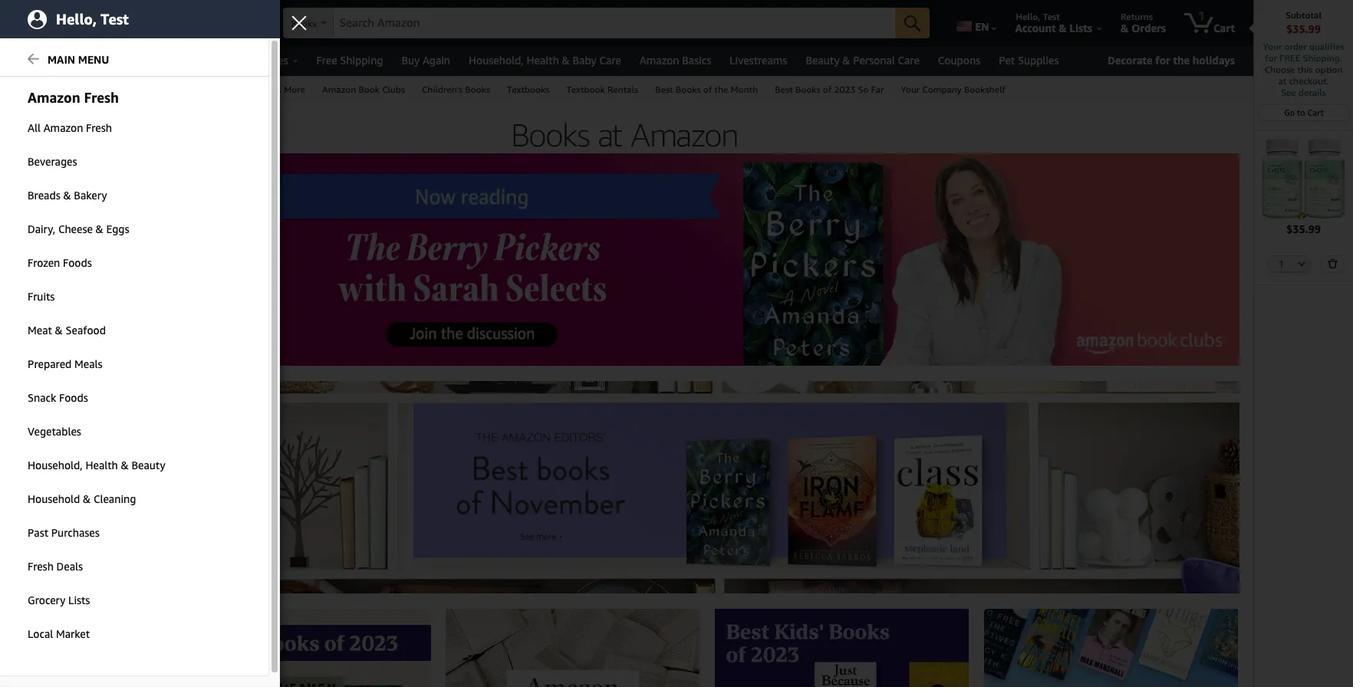 Task type: vqa. For each thing, say whether or not it's contained in the screenshot.
Temptations image
no



Task type: describe. For each thing, give the bounding box(es) containing it.
your order qualifies for free shipping. choose this option at checkout. see details
[[1263, 41, 1345, 98]]

deals for holiday deals
[[108, 54, 134, 67]]

household, health & baby care
[[469, 54, 621, 67]]

none submit inside books search box
[[895, 8, 930, 38]]

basics
[[682, 54, 711, 67]]

lists inside navigation navigation
[[1070, 21, 1093, 35]]

best sellers & more link
[[216, 77, 314, 101]]

best kids' books of 2023 image
[[715, 609, 969, 687]]

now reading. bright young women with sarah selects. join the discussion. image
[[176, 153, 1240, 366]]

books up hispanic and latino stories "link" in the top left of the page
[[65, 157, 96, 168]]

amazon book clubs link
[[314, 77, 414, 101]]

hello, test link
[[0, 0, 280, 38]]

all for all amazon fresh
[[28, 121, 41, 134]]

0 horizontal spatial textbook rentals link
[[21, 529, 92, 540]]

more in books
[[14, 362, 83, 374]]

start a new series link
[[21, 462, 98, 473]]

test inside navigation navigation
[[1043, 11, 1060, 22]]

kindle ebooks
[[21, 597, 80, 608]]

best books of the month
[[655, 84, 758, 95]]

amazon down amazon
[[43, 121, 83, 134]]

fruits link
[[0, 281, 269, 313]]

household, for household, health & baby care
[[469, 54, 524, 67]]

subtotal
[[1286, 9, 1322, 21]]

books inside amazon books on twitter book club picks
[[58, 420, 83, 431]]

1 vertical spatial textbook
[[21, 529, 58, 540]]

0 horizontal spatial hello, test
[[56, 10, 129, 27]]

breads
[[28, 189, 60, 202]]

the for best books of the month
[[715, 84, 728, 95]]

decorate for the holidays
[[1108, 54, 1235, 67]]

book for review
[[58, 393, 79, 404]]

1 care from the left
[[599, 54, 621, 67]]

amazon basics link
[[630, 50, 721, 71]]

textbook rentals inside navigation navigation
[[567, 84, 638, 95]]

best books in top categories image
[[984, 609, 1239, 687]]

beauty inside navigation navigation
[[806, 54, 840, 67]]

back
[[21, 215, 42, 226]]

2023 inside navigation navigation
[[834, 84, 856, 95]]

buy again link
[[392, 50, 460, 71]]

month for best books of the month best books of 2023 so far celebrity picks books by black writers
[[96, 256, 122, 267]]

los
[[179, 11, 194, 22]]

all amazon fresh link
[[0, 112, 269, 144]]

this
[[1298, 64, 1313, 75]]

books link
[[12, 77, 55, 101]]

2 care from the left
[[898, 54, 920, 67]]

prepared meals link
[[0, 348, 269, 381]]

dairy,
[[28, 222, 55, 236]]

local market link
[[0, 618, 269, 651]]

0 horizontal spatial more
[[14, 362, 38, 374]]

prepared meals
[[28, 358, 102, 371]]

book club picks link
[[21, 434, 89, 445]]

pride
[[65, 325, 86, 336]]

Search Amazon text field
[[333, 8, 895, 38]]

1 horizontal spatial best books of the month link
[[647, 77, 767, 101]]

start a new series
[[21, 462, 98, 473]]

local
[[28, 628, 53, 641]]

cheese
[[58, 222, 93, 236]]

sellers
[[245, 84, 272, 95]]

dropdown image
[[1298, 261, 1306, 267]]

search
[[106, 84, 134, 95]]

spanish
[[59, 201, 93, 212]]

your company bookshelf
[[901, 84, 1006, 95]]

0 vertical spatial the
[[1173, 54, 1190, 67]]

shipping
[[340, 54, 383, 67]]

children's inside hispanic and latino stories books in spanish back to school books children's books
[[21, 229, 62, 239]]

snack foods
[[28, 391, 88, 404]]

best books of 2023 so far
[[775, 84, 884, 95]]

books down livestreams link
[[795, 84, 821, 95]]

start
[[21, 462, 41, 473]]

vegetables link
[[0, 416, 269, 448]]

stories
[[105, 187, 134, 198]]

household, health & baby care link
[[460, 50, 630, 71]]

writers
[[87, 298, 116, 308]]

0 horizontal spatial textbook rentals
[[21, 529, 92, 540]]

0 horizontal spatial hello,
[[56, 10, 97, 27]]

health for beauty
[[85, 459, 118, 472]]

returns
[[1121, 11, 1153, 22]]

meat
[[28, 324, 52, 337]]

buy
[[402, 54, 420, 67]]

go to cart link
[[1259, 105, 1349, 120]]

kindle for kindle ebooks
[[21, 597, 47, 608]]

decorate
[[1108, 54, 1153, 67]]

go
[[1284, 107, 1295, 117]]

your for your company bookshelf
[[901, 84, 920, 95]]

review
[[81, 393, 112, 404]]

books down school
[[65, 229, 90, 239]]

holiday deals
[[68, 54, 134, 67]]

best books of november image
[[176, 381, 1240, 594]]

children's books
[[422, 84, 490, 95]]

so inside navigation navigation
[[858, 84, 869, 95]]

ebooks
[[50, 597, 80, 608]]

main menu
[[48, 53, 109, 66]]

snack
[[28, 391, 56, 404]]

1 horizontal spatial fresh
[[86, 121, 112, 134]]

0 horizontal spatial best books of 2023 so far link
[[21, 270, 132, 281]]

textbooks inside navigation navigation
[[507, 84, 550, 95]]

book inside amazon books on twitter book club picks
[[21, 434, 42, 445]]

amazon inside amazon books on twitter book club picks
[[21, 420, 55, 431]]

advanced search link
[[55, 77, 142, 101]]

free
[[316, 54, 337, 67]]

rentals inside navigation navigation
[[608, 84, 638, 95]]

0 horizontal spatial 1
[[1198, 8, 1205, 24]]

prepared
[[28, 358, 72, 371]]

grocery
[[28, 594, 66, 607]]

hispanic
[[21, 187, 57, 198]]

choose
[[1265, 64, 1295, 75]]

to for go to cart
[[1297, 107, 1306, 117]]

of for best books of 2023 so far
[[823, 84, 832, 95]]

main
[[48, 53, 75, 66]]

household
[[28, 493, 80, 506]]

new
[[51, 462, 70, 473]]

audible
[[57, 566, 93, 578]]

& inside "link"
[[63, 189, 71, 202]]

best for best books of the month
[[655, 84, 673, 95]]

amazon for amazon book review blog
[[21, 393, 55, 404]]

far inside best books of the month best books of 2023 so far celebrity picks books by black writers
[[118, 270, 132, 281]]

market
[[56, 628, 90, 641]]

to for delivering to los angeles 90005 update location
[[168, 11, 177, 22]]

fresh deals
[[28, 560, 83, 573]]

amazon image
[[17, 14, 91, 37]]

$35.99 inside subtotal $35.99
[[1287, 22, 1321, 35]]

your company bookshelf link
[[893, 77, 1014, 101]]

books up back
[[21, 201, 47, 212]]

delivering
[[124, 11, 166, 22]]

1 vertical spatial best books of the month link
[[21, 256, 122, 267]]

in for more
[[40, 362, 49, 374]]

celebrity
[[21, 284, 58, 295]]

read with pride link
[[21, 325, 86, 336]]

option
[[1315, 64, 1343, 75]]

books%20at%20amazon image
[[305, 112, 949, 153]]

amazon fresh
[[28, 89, 119, 106]]

0 horizontal spatial lists
[[68, 594, 90, 607]]

best books of 2023 image
[[176, 609, 431, 687]]

hispanic and latino stories books in spanish back to school books children's books
[[21, 187, 134, 239]]

0 vertical spatial children's books link
[[414, 77, 499, 101]]

household, for household, health & beauty
[[28, 459, 83, 472]]

0 vertical spatial cart
[[1214, 21, 1235, 35]]

amazon book review blog
[[21, 393, 133, 404]]

books down celebrity
[[21, 298, 47, 308]]

advanced search
[[63, 84, 134, 95]]

amazon books on twitter book club picks
[[21, 420, 126, 445]]

dairy, cheese & eggs
[[28, 222, 129, 236]]

hello, inside navigation navigation
[[1016, 11, 1041, 22]]

books inside children's books link
[[465, 84, 490, 95]]

read with pride
[[21, 325, 86, 336]]

books inside books "link"
[[20, 84, 46, 95]]

back to school books link
[[21, 215, 111, 226]]

past
[[28, 526, 48, 539]]

school
[[55, 215, 83, 226]]

main menu link
[[0, 44, 269, 77]]

amazon for amazon basics
[[640, 54, 679, 67]]

household, health & beauty link
[[0, 450, 269, 482]]

amazon book review image
[[446, 609, 700, 687]]



Task type: locate. For each thing, give the bounding box(es) containing it.
0 vertical spatial far
[[871, 84, 884, 95]]

& inside returns & orders
[[1121, 21, 1129, 35]]

beverages
[[28, 155, 77, 168]]

care right personal
[[898, 54, 920, 67]]

1 vertical spatial far
[[118, 270, 132, 281]]

0 vertical spatial month
[[731, 84, 758, 95]]

books down bakery on the left top of page
[[85, 215, 111, 226]]

kindle left ebooks
[[21, 597, 47, 608]]

advanced
[[63, 84, 104, 95]]

so inside best books of the month best books of 2023 so far celebrity picks books by black writers
[[104, 270, 115, 281]]

0 vertical spatial $35.99
[[1287, 22, 1321, 35]]

$35.99 down subtotal at the right
[[1287, 22, 1321, 35]]

1 horizontal spatial textbook
[[567, 84, 605, 95]]

hispanic and latino stories link
[[21, 187, 134, 198]]

personal
[[853, 54, 895, 67]]

cleaning
[[94, 493, 136, 506]]

fresh
[[84, 89, 119, 106]]

1 vertical spatial kindle
[[21, 597, 47, 608]]

far down personal
[[871, 84, 884, 95]]

2 horizontal spatial book
[[359, 84, 380, 95]]

0 vertical spatial so
[[858, 84, 869, 95]]

2 vertical spatial the
[[81, 256, 94, 267]]

hello, test up supplies
[[1016, 11, 1060, 22]]

2 vertical spatial to
[[44, 215, 52, 226]]

subtotal $35.99
[[1286, 9, 1322, 35]]

foods for snack foods
[[59, 391, 88, 404]]

kindle up grocery
[[14, 566, 44, 578]]

1 horizontal spatial book
[[58, 393, 79, 404]]

health
[[527, 54, 559, 67], [85, 459, 118, 472]]

book left clubs
[[359, 84, 380, 95]]

1 vertical spatial the
[[715, 84, 728, 95]]

pet
[[999, 54, 1015, 67]]

1 vertical spatial deals
[[56, 560, 83, 573]]

on
[[86, 420, 96, 431]]

coq10 600mg softgels | high absorption coq10 ubiquinol supplement | reduced form enhanced with vitamin e &amp; omega 3 6 9 | antioxidant powerhouse good for health | 120 softgels image
[[1262, 137, 1346, 221]]

1 vertical spatial to
[[1297, 107, 1306, 117]]

1
[[1198, 8, 1205, 24], [1279, 258, 1284, 268]]

1 vertical spatial 2023
[[81, 270, 101, 281]]

meals
[[74, 358, 102, 371]]

free shipping link
[[307, 50, 392, 71]]

books down "basics"
[[676, 84, 701, 95]]

1 vertical spatial children's
[[21, 229, 62, 239]]

the inside best books of the month best books of 2023 so far celebrity picks books by black writers
[[81, 256, 94, 267]]

breads & bakery link
[[0, 180, 269, 212]]

for left free
[[1265, 52, 1277, 64]]

1 horizontal spatial hello,
[[1016, 11, 1041, 22]]

beauty up best books of 2023 so far
[[806, 54, 840, 67]]

more right sellers at left
[[284, 84, 305, 95]]

0 vertical spatial 1
[[1198, 8, 1205, 24]]

1 vertical spatial so
[[104, 270, 115, 281]]

all up books "link"
[[35, 54, 49, 67]]

test inside "hello, test" link
[[101, 10, 129, 27]]

deals inside 'link'
[[108, 54, 134, 67]]

1 left 'dropdown' image
[[1279, 258, 1284, 268]]

health up cleaning
[[85, 459, 118, 472]]

foods for frozen foods
[[63, 256, 92, 269]]

in right popular
[[54, 157, 63, 168]]

1 horizontal spatial far
[[871, 84, 884, 95]]

of for best books of the month best books of 2023 so far celebrity picks books by black writers
[[71, 256, 78, 267]]

0 vertical spatial all
[[35, 54, 49, 67]]

amazon up club at bottom left
[[21, 420, 55, 431]]

in for popular
[[54, 157, 63, 168]]

0 horizontal spatial test
[[101, 10, 129, 27]]

update
[[124, 21, 160, 35]]

2 horizontal spatial to
[[1297, 107, 1306, 117]]

frozen
[[28, 256, 60, 269]]

with
[[46, 325, 62, 336]]

delete image
[[1327, 258, 1338, 268]]

beauty down vegetables link
[[132, 459, 165, 472]]

0 vertical spatial textbook rentals link
[[558, 77, 647, 101]]

0 horizontal spatial cart
[[1214, 21, 1235, 35]]

90005
[[231, 11, 258, 22]]

orders
[[1132, 21, 1166, 35]]

checkbox image
[[14, 669, 26, 681]]

beverages link
[[0, 146, 269, 178]]

far inside navigation navigation
[[871, 84, 884, 95]]

0 horizontal spatial deals
[[56, 560, 83, 573]]

to inside delivering to los angeles 90005 update location
[[168, 11, 177, 22]]

0 horizontal spatial children's books link
[[21, 229, 90, 239]]

0 vertical spatial book
[[359, 84, 380, 95]]

household, inside navigation navigation
[[469, 54, 524, 67]]

pet supplies
[[999, 54, 1059, 67]]

picks inside best books of the month best books of 2023 so far celebrity picks books by black writers
[[60, 284, 82, 295]]

frozen foods
[[28, 256, 92, 269]]

best books of 2023 so far link down beauty & personal care link
[[767, 77, 893, 101]]

best sellers & more
[[224, 84, 305, 95]]

0 vertical spatial deals
[[108, 54, 134, 67]]

the down livestreams link
[[715, 84, 728, 95]]

groceries link
[[234, 50, 307, 71]]

rentals down household & cleaning
[[61, 529, 92, 540]]

books in spanish link
[[21, 201, 93, 212]]

Books search field
[[283, 8, 930, 40]]

1 horizontal spatial deals
[[108, 54, 134, 67]]

deals down the purchases at the bottom
[[56, 560, 83, 573]]

care right baby on the left of the page
[[599, 54, 621, 67]]

of right frozen at the left of the page
[[71, 256, 78, 267]]

1 horizontal spatial to
[[168, 11, 177, 22]]

deals up search
[[108, 54, 134, 67]]

None submit
[[895, 8, 930, 38]]

textbook rentals down baby on the left of the page
[[567, 84, 638, 95]]

hello, up 'pet supplies'
[[1016, 11, 1041, 22]]

month for best books of the month
[[731, 84, 758, 95]]

frozen foods link
[[0, 247, 269, 279]]

book right snack
[[58, 393, 79, 404]]

of down beauty & personal care link
[[823, 84, 832, 95]]

0 horizontal spatial the
[[81, 256, 94, 267]]

children's books link down again
[[414, 77, 499, 101]]

children's down back
[[21, 229, 62, 239]]

test
[[101, 10, 129, 27], [1043, 11, 1060, 22]]

1 horizontal spatial more
[[284, 84, 305, 95]]

children's
[[422, 84, 463, 95], [21, 229, 62, 239]]

amazon book review blog link
[[21, 393, 133, 404]]

1 vertical spatial foods
[[59, 391, 88, 404]]

0 vertical spatial lists
[[1070, 21, 1093, 35]]

0 vertical spatial more
[[284, 84, 305, 95]]

amazon books on twitter link
[[21, 420, 126, 431]]

month inside best books of the month best books of 2023 so far celebrity picks books by black writers
[[96, 256, 122, 267]]

children's books link down back to school books link
[[21, 229, 90, 239]]

1 horizontal spatial beauty
[[806, 54, 840, 67]]

best inside 'link'
[[224, 84, 242, 95]]

grocery lists
[[28, 594, 90, 607]]

textbook rentals
[[567, 84, 638, 95], [21, 529, 92, 540]]

books up snack foods
[[52, 362, 83, 374]]

1 vertical spatial textbook rentals
[[21, 529, 92, 540]]

1 horizontal spatial children's books link
[[414, 77, 499, 101]]

books left textbooks link
[[465, 84, 490, 95]]

1 vertical spatial textbooks
[[14, 499, 63, 510]]

1 horizontal spatial best books of 2023 so far link
[[767, 77, 893, 101]]

all up popular
[[28, 121, 41, 134]]

to right go
[[1297, 107, 1306, 117]]

test up supplies
[[1043, 11, 1060, 22]]

holidays
[[1193, 54, 1235, 67]]

lists
[[1070, 21, 1093, 35], [68, 594, 90, 607]]

1 horizontal spatial care
[[898, 54, 920, 67]]

&
[[1059, 21, 1067, 35], [1121, 21, 1129, 35], [562, 54, 570, 67], [843, 54, 850, 67], [275, 84, 282, 95], [63, 189, 71, 202], [96, 222, 103, 236], [55, 324, 63, 337], [121, 459, 129, 472], [83, 493, 91, 506], [47, 566, 54, 578]]

1 horizontal spatial textbook rentals link
[[558, 77, 647, 101]]

$35.99 up 'dropdown' image
[[1287, 222, 1321, 235]]

month down livestreams link
[[731, 84, 758, 95]]

month inside navigation navigation
[[731, 84, 758, 95]]

the
[[1173, 54, 1190, 67], [715, 84, 728, 95], [81, 256, 94, 267]]

breads & bakery
[[28, 189, 107, 202]]

1 vertical spatial children's books link
[[21, 229, 90, 239]]

book for clubs
[[359, 84, 380, 95]]

best for best books of 2023 so far
[[775, 84, 793, 95]]

textbook rentals link
[[558, 77, 647, 101], [21, 529, 92, 540]]

your left company
[[901, 84, 920, 95]]

cart down details
[[1308, 107, 1324, 117]]

best books of 2023 so far link down frozen foods
[[21, 270, 132, 281]]

1 horizontal spatial for
[[1265, 52, 1277, 64]]

1 vertical spatial $35.99
[[1287, 222, 1321, 235]]

textbooks link
[[499, 77, 558, 101]]

textbook rentals link up fresh deals
[[21, 529, 92, 540]]

picks up black
[[60, 284, 82, 295]]

far down eggs on the top left of the page
[[118, 270, 132, 281]]

1 vertical spatial household,
[[28, 459, 83, 472]]

0 vertical spatial children's
[[422, 84, 463, 95]]

foods up amazon books on twitter link
[[59, 391, 88, 404]]

0 vertical spatial to
[[168, 11, 177, 22]]

prime reading eligible
[[30, 668, 139, 681]]

best books of the month best books of 2023 so far celebrity picks books by black writers
[[21, 256, 132, 308]]

& inside 'link'
[[275, 84, 282, 95]]

1 vertical spatial beauty
[[132, 459, 165, 472]]

2 vertical spatial book
[[21, 434, 42, 445]]

series
[[72, 462, 98, 473]]

in up snack
[[40, 362, 49, 374]]

coupons
[[938, 54, 981, 67]]

0 horizontal spatial best books of the month link
[[21, 256, 122, 267]]

1 up holidays
[[1198, 8, 1205, 24]]

picks inside amazon books on twitter book club picks
[[67, 434, 89, 445]]

lists right the account
[[1070, 21, 1093, 35]]

holiday deals link
[[59, 50, 143, 71]]

1 vertical spatial cart
[[1308, 107, 1324, 117]]

test up holiday deals
[[101, 10, 129, 27]]

0 vertical spatial textbook
[[567, 84, 605, 95]]

fruits
[[28, 290, 55, 303]]

delivering to los angeles 90005 update location
[[124, 11, 258, 35]]

of for best books of the month
[[703, 84, 712, 95]]

to left the los
[[168, 11, 177, 22]]

0 vertical spatial rentals
[[608, 84, 638, 95]]

1 vertical spatial picks
[[67, 434, 89, 445]]

eligible
[[103, 668, 139, 681]]

0 horizontal spatial household,
[[28, 459, 83, 472]]

1 horizontal spatial household,
[[469, 54, 524, 67]]

club
[[45, 434, 64, 445]]

1 horizontal spatial rentals
[[608, 84, 638, 95]]

1 vertical spatial rentals
[[61, 529, 92, 540]]

in up back to school books link
[[50, 201, 57, 212]]

by
[[50, 298, 59, 308]]

dairy, cheese & eggs link
[[0, 213, 269, 245]]

household, health & beauty
[[28, 459, 165, 472]]

0 vertical spatial 2023
[[834, 84, 856, 95]]

free
[[1280, 52, 1301, 64]]

rentals up books%20at%20amazon image
[[608, 84, 638, 95]]

1 horizontal spatial textbook rentals
[[567, 84, 638, 95]]

1 horizontal spatial cart
[[1308, 107, 1324, 117]]

more inside 'link'
[[284, 84, 305, 95]]

fresh down past
[[28, 560, 54, 573]]

deals
[[108, 54, 134, 67], [56, 560, 83, 573]]

navigation navigation
[[0, 0, 1353, 687]]

1 vertical spatial fresh
[[28, 560, 54, 573]]

1 horizontal spatial 2023
[[834, 84, 856, 95]]

beauty & personal care link
[[797, 50, 929, 71]]

amazon down the free shipping 'link'
[[322, 84, 356, 95]]

best books of the month link down cheese
[[21, 256, 122, 267]]

your for your order qualifies for free shipping. choose this option at checkout. see details
[[1263, 41, 1282, 52]]

0 vertical spatial health
[[527, 54, 559, 67]]

children's inside navigation navigation
[[422, 84, 463, 95]]

children's down again
[[422, 84, 463, 95]]

for inside your order qualifies for free shipping. choose this option at checkout. see details
[[1265, 52, 1277, 64]]

0 horizontal spatial so
[[104, 270, 115, 281]]

local market
[[28, 628, 90, 641]]

free shipping
[[316, 54, 383, 67]]

angeles
[[196, 11, 229, 22]]

0 horizontal spatial children's
[[21, 229, 62, 239]]

company
[[923, 84, 962, 95]]

1 horizontal spatial so
[[858, 84, 869, 95]]

to inside hispanic and latino stories books in spanish back to school books children's books
[[44, 215, 52, 226]]

hello, up main menu
[[56, 10, 97, 27]]

books inside books search box
[[291, 18, 316, 29]]

1 vertical spatial 1
[[1279, 258, 1284, 268]]

hello, test up menu
[[56, 10, 129, 27]]

books up celebrity picks link
[[42, 256, 68, 267]]

grocery lists link
[[0, 585, 269, 617]]

0 horizontal spatial textbooks
[[14, 499, 63, 510]]

0 horizontal spatial rentals
[[61, 529, 92, 540]]

books by black writers link
[[21, 298, 116, 308]]

vegetables
[[28, 425, 81, 438]]

your inside your order qualifies for free shipping. choose this option at checkout. see details
[[1263, 41, 1282, 52]]

books up "free" at the top of the page
[[291, 18, 316, 29]]

the down dairy, cheese & eggs
[[81, 256, 94, 267]]

textbook rentals up fresh deals
[[21, 529, 92, 540]]

0 vertical spatial best books of 2023 so far link
[[767, 77, 893, 101]]

of down "basics"
[[703, 84, 712, 95]]

all inside button
[[35, 54, 49, 67]]

more up snack
[[14, 362, 38, 374]]

bakery
[[74, 189, 107, 202]]

2023 inside best books of the month best books of 2023 so far celebrity picks books by black writers
[[81, 270, 101, 281]]

0 vertical spatial foods
[[63, 256, 92, 269]]

household & cleaning link
[[0, 483, 269, 516]]

amazon left "basics"
[[640, 54, 679, 67]]

kindle for kindle & audible
[[14, 566, 44, 578]]

menu
[[78, 53, 109, 66]]

health for baby
[[527, 54, 559, 67]]

cart inside go to cart link
[[1308, 107, 1324, 117]]

textbook up fresh deals
[[21, 529, 58, 540]]

books down frozen foods
[[42, 270, 68, 281]]

hello, test inside navigation navigation
[[1016, 11, 1060, 22]]

books down all button
[[20, 84, 46, 95]]

your left "order"
[[1263, 41, 1282, 52]]

1 vertical spatial lists
[[68, 594, 90, 607]]

textbook inside navigation navigation
[[567, 84, 605, 95]]

textbook down baby on the left of the page
[[567, 84, 605, 95]]

0 vertical spatial household,
[[469, 54, 524, 67]]

book left club at bottom left
[[21, 434, 42, 445]]

1 vertical spatial best books of 2023 so far link
[[21, 270, 132, 281]]

1 vertical spatial your
[[901, 84, 920, 95]]

the left holidays
[[1173, 54, 1190, 67]]

textbooks
[[507, 84, 550, 95], [14, 499, 63, 510]]

month down eggs on the top left of the page
[[96, 256, 122, 267]]

0 horizontal spatial your
[[901, 84, 920, 95]]

2023 up writers
[[81, 270, 101, 281]]

textbook
[[567, 84, 605, 95], [21, 529, 58, 540]]

0 vertical spatial kindle
[[14, 566, 44, 578]]

best books of the month link down "basics"
[[647, 77, 767, 101]]

0 vertical spatial fresh
[[86, 121, 112, 134]]

month
[[731, 84, 758, 95], [96, 256, 122, 267]]

your
[[1263, 41, 1282, 52], [901, 84, 920, 95]]

textbook rentals link down baby on the left of the page
[[558, 77, 647, 101]]

1 horizontal spatial health
[[527, 54, 559, 67]]

best for best sellers & more
[[224, 84, 242, 95]]

lists down "audible"
[[68, 594, 90, 607]]

textbooks up past
[[14, 499, 63, 510]]

so up writers
[[104, 270, 115, 281]]

picks down amazon books on twitter link
[[67, 434, 89, 445]]

all amazon fresh
[[28, 121, 112, 134]]

deals for fresh deals
[[56, 560, 83, 573]]

in inside hispanic and latino stories books in spanish back to school books children's books
[[50, 201, 57, 212]]

foods right frozen at the left of the page
[[63, 256, 92, 269]]

latino
[[77, 187, 102, 198]]

location
[[163, 21, 204, 35]]

1 horizontal spatial children's
[[422, 84, 463, 95]]

of down frozen foods
[[71, 270, 78, 281]]

all for all
[[35, 54, 49, 67]]

0 vertical spatial picks
[[60, 284, 82, 295]]

textbooks down the household, health & baby care link
[[507, 84, 550, 95]]

picks
[[60, 284, 82, 295], [67, 434, 89, 445]]

all
[[35, 54, 49, 67], [28, 121, 41, 134]]

amazon for amazon book clubs
[[322, 84, 356, 95]]

2 vertical spatial in
[[40, 362, 49, 374]]

health inside navigation navigation
[[527, 54, 559, 67]]

in
[[54, 157, 63, 168], [50, 201, 57, 212], [40, 362, 49, 374]]

amazon down more in books
[[21, 393, 55, 404]]

1 vertical spatial textbook rentals link
[[21, 529, 92, 540]]

coupons link
[[929, 50, 990, 71]]

for right decorate
[[1156, 54, 1171, 67]]

so down beauty & personal care link
[[858, 84, 869, 95]]

qualifies
[[1309, 41, 1345, 52]]

health up textbooks link
[[527, 54, 559, 67]]

1 horizontal spatial test
[[1043, 11, 1060, 22]]

to down books in spanish link
[[44, 215, 52, 226]]

2023 down beauty & personal care link
[[834, 84, 856, 95]]

0 horizontal spatial month
[[96, 256, 122, 267]]

0 vertical spatial your
[[1263, 41, 1282, 52]]

order
[[1285, 41, 1307, 52]]

0 horizontal spatial for
[[1156, 54, 1171, 67]]

read
[[21, 325, 43, 336]]

the for best books of the month best books of 2023 so far celebrity picks books by black writers
[[81, 256, 94, 267]]

books left on
[[58, 420, 83, 431]]

book inside navigation navigation
[[359, 84, 380, 95]]

books
[[291, 18, 316, 29], [20, 84, 46, 95], [465, 84, 490, 95], [676, 84, 701, 95], [795, 84, 821, 95], [65, 157, 96, 168], [21, 201, 47, 212], [85, 215, 111, 226], [65, 229, 90, 239], [42, 256, 68, 267], [42, 270, 68, 281], [21, 298, 47, 308], [52, 362, 83, 374], [58, 420, 83, 431]]

cart up holidays
[[1214, 21, 1235, 35]]

fresh down fresh in the left top of the page
[[86, 121, 112, 134]]



